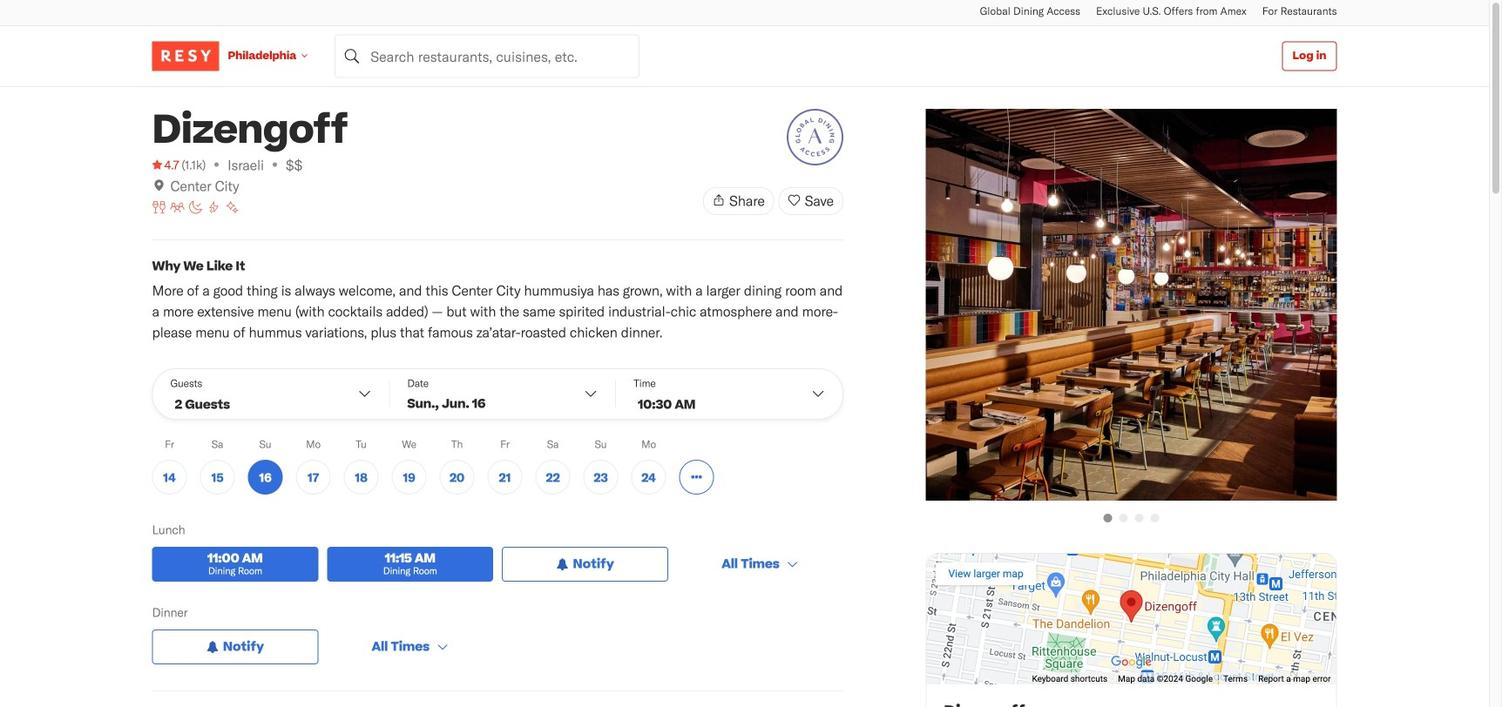 Task type: locate. For each thing, give the bounding box(es) containing it.
Search restaurants, cuisines, etc. text field
[[335, 34, 640, 78]]

None field
[[335, 34, 640, 78]]



Task type: describe. For each thing, give the bounding box(es) containing it.
4.7 out of 5 stars image
[[152, 156, 179, 173]]



